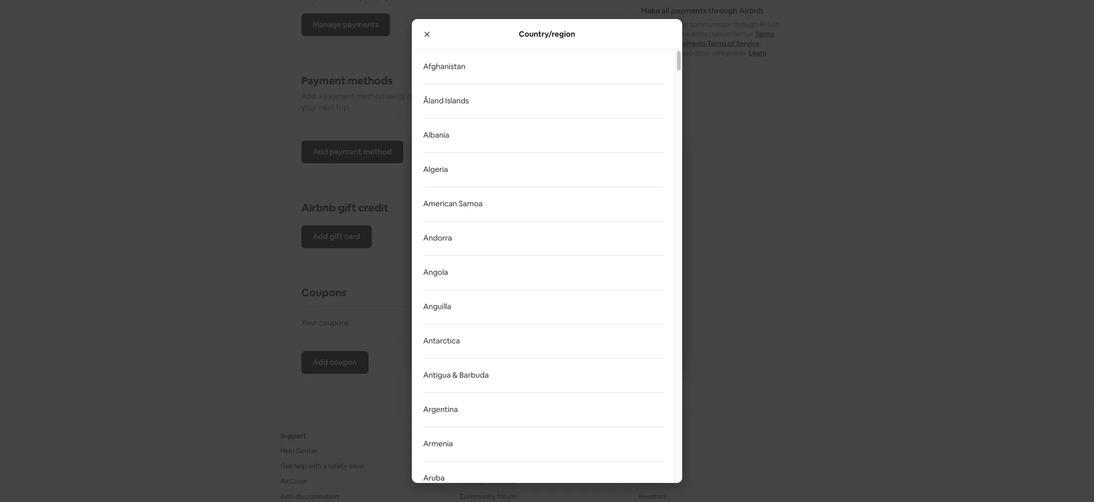 Task type: describe. For each thing, give the bounding box(es) containing it.
anti-discrimination
[[281, 492, 339, 501]]

community forum
[[460, 492, 516, 501]]

&
[[453, 370, 458, 380]]

islands
[[445, 96, 469, 106]]

more
[[641, 58, 658, 67]]

albania
[[423, 130, 450, 140]]

and for communicate
[[677, 20, 688, 29]]

american samoa
[[423, 199, 483, 209]]

help
[[281, 446, 295, 455]]

forum
[[497, 492, 516, 501]]

discrimination
[[296, 492, 339, 501]]

details
[[553, 145, 580, 156]]

then
[[507, 91, 523, 101]]

get help with a safety issue link
[[281, 462, 364, 470]]

united states element
[[423, 290, 671, 316]]

other
[[694, 49, 711, 57]]

service inside 'terms of service'
[[649, 39, 673, 48]]

airbnb gift credit
[[302, 201, 389, 214]]

country/region
[[519, 29, 576, 39]]

get help with a safety issue
[[281, 462, 364, 470]]

terms inside 'terms of service'
[[755, 30, 775, 38]]

under
[[724, 30, 742, 38]]

make
[[641, 6, 660, 16]]

add for add card details
[[514, 145, 531, 156]]

antigua & barbuda
[[423, 370, 489, 380]]

method inside payment methods add a payment method using our secure payment system, then start planning your next trip.
[[357, 91, 385, 101]]

help center
[[281, 446, 318, 455]]

aircover for hosts
[[460, 462, 516, 470]]

our inside always pay and communicate through airbnb to ensure you're protected under our
[[744, 30, 754, 38]]

start
[[525, 91, 542, 101]]

your coupons
[[302, 318, 349, 328]]

1 horizontal spatial payments
[[671, 6, 707, 16]]

secure
[[420, 91, 444, 101]]

card inside add card details dialog
[[533, 145, 551, 156]]

your
[[302, 318, 317, 328]]

careers
[[639, 477, 663, 485]]

add gift card
[[313, 232, 360, 242]]

with
[[308, 462, 322, 470]]

method inside button
[[363, 147, 392, 157]]

a for methods
[[318, 91, 322, 101]]

payment up 'trip.'
[[324, 91, 355, 101]]

add gift card link
[[302, 225, 372, 248]]

new
[[639, 462, 653, 470]]

make all payments through airbnb
[[641, 6, 764, 16]]

through inside always pay and communicate through airbnb to ensure you're protected under our
[[734, 20, 758, 29]]

add for add payment method
[[313, 147, 328, 157]]

antigua
[[423, 370, 451, 380]]

investors link
[[639, 492, 667, 501]]

resources
[[485, 477, 515, 485]]

communicate
[[690, 20, 732, 29]]

terms of service link
[[641, 30, 775, 48]]

credit
[[358, 201, 389, 214]]

using
[[386, 91, 405, 101]]

argentina
[[423, 404, 458, 414]]

united states button
[[423, 290, 671, 316]]

add card details
[[514, 145, 580, 156]]

add payment method button
[[302, 141, 403, 163]]

pay
[[664, 20, 675, 29]]

issue
[[349, 462, 364, 470]]

aircover for aircover for hosts
[[460, 462, 487, 470]]

center
[[296, 446, 318, 455]]

american
[[423, 199, 457, 209]]

afghanistan
[[423, 61, 466, 71]]

aruba
[[423, 473, 445, 483]]

for
[[488, 462, 497, 470]]

manage payments
[[313, 20, 379, 30]]

add card details dialog
[[412, 136, 683, 366]]

anti-discrimination link
[[281, 492, 339, 501]]

learn more
[[641, 49, 767, 67]]

angola
[[423, 267, 448, 277]]



Task type: locate. For each thing, give the bounding box(es) containing it.
add down "airbnb gift credit"
[[313, 232, 328, 242]]

methods
[[348, 74, 393, 87]]

of down to
[[641, 39, 648, 48]]

0 horizontal spatial of
[[641, 39, 648, 48]]

1 horizontal spatial terms
[[755, 30, 775, 38]]

terms down protected
[[708, 39, 727, 48]]

1 horizontal spatial card
[[533, 145, 551, 156]]

card inside add gift card link
[[344, 232, 360, 242]]

hosting resources link
[[460, 477, 515, 485]]

gift
[[338, 201, 356, 214], [330, 232, 343, 242]]

country/region dialog
[[412, 19, 683, 495]]

add payment method
[[313, 147, 392, 157]]

payment
[[324, 91, 355, 101], [445, 91, 477, 101], [330, 147, 362, 157]]

samoa
[[459, 199, 483, 209]]

all
[[662, 6, 670, 16]]

airbnb
[[739, 6, 764, 16], [760, 20, 780, 29], [302, 201, 336, 214]]

airbnb up under
[[739, 6, 764, 16]]

åland
[[423, 96, 444, 106]]

1 vertical spatial our
[[407, 91, 418, 101]]

1 horizontal spatial our
[[744, 30, 754, 38]]

1 vertical spatial and
[[681, 49, 693, 57]]

1 vertical spatial card
[[344, 232, 360, 242]]

coupons
[[302, 286, 347, 299]]

payment inside button
[[330, 147, 362, 157]]

terms
[[755, 30, 775, 38], [708, 39, 727, 48]]

a
[[318, 91, 322, 101], [323, 462, 327, 470]]

always pay and communicate through airbnb to ensure you're protected under our
[[641, 20, 780, 38]]

card left details
[[533, 145, 551, 156]]

add down next
[[313, 147, 328, 157]]

safeguards.
[[712, 49, 748, 57]]

hosting
[[460, 477, 484, 485]]

united
[[429, 302, 453, 312]]

1 vertical spatial a
[[323, 462, 327, 470]]

a right with
[[323, 462, 327, 470]]

states
[[454, 302, 477, 312]]

armenia
[[423, 439, 453, 449]]

hosts
[[499, 462, 516, 470]]

planning
[[543, 91, 573, 101]]

1 horizontal spatial of
[[729, 39, 735, 48]]

community
[[460, 492, 496, 501]]

our right "using"
[[407, 91, 418, 101]]

safety
[[328, 462, 347, 470]]

manage payments link
[[302, 13, 390, 36]]

cancel button
[[427, 343, 455, 355]]

help
[[294, 462, 307, 470]]

and inside always pay and communicate through airbnb to ensure you're protected under our
[[677, 20, 688, 29]]

learn more link
[[641, 49, 767, 67]]

add inside payment methods add a payment method using our secure payment system, then start planning your next trip.
[[302, 91, 316, 101]]

0 vertical spatial and
[[677, 20, 688, 29]]

0
[[584, 318, 588, 328]]

payment
[[302, 74, 346, 87]]

0 horizontal spatial terms
[[708, 39, 727, 48]]

cancellation,
[[641, 49, 680, 57]]

payment right åland
[[445, 91, 477, 101]]

payments terms of service
[[676, 39, 760, 48]]

learn
[[749, 49, 767, 57]]

our right under
[[744, 30, 754, 38]]

careers link
[[639, 477, 663, 485]]

card down "airbnb gift credit"
[[344, 232, 360, 242]]

åland islands
[[423, 96, 469, 106]]

service up "learn"
[[737, 39, 760, 48]]

0 horizontal spatial service
[[649, 39, 673, 48]]

2 service from the left
[[737, 39, 760, 48]]

payments terms of service link
[[676, 39, 760, 48]]

protected
[[692, 30, 723, 38]]

0 horizontal spatial aircover
[[281, 477, 308, 485]]

of down under
[[729, 39, 735, 48]]

1 vertical spatial gift
[[330, 232, 343, 242]]

1 service from the left
[[649, 39, 673, 48]]

anguilla
[[423, 302, 451, 312]]

1 horizontal spatial a
[[323, 462, 327, 470]]

a inside payment methods add a payment method using our secure payment system, then start planning your next trip.
[[318, 91, 322, 101]]

investors
[[639, 492, 667, 501]]

ensure
[[649, 30, 670, 38]]

1 vertical spatial aircover
[[281, 477, 308, 485]]

payments
[[676, 39, 706, 48]]

1 vertical spatial payments
[[343, 20, 379, 30]]

0 vertical spatial card
[[533, 145, 551, 156]]

, cancellation, and other safeguards.
[[641, 39, 761, 57]]

1 horizontal spatial service
[[737, 39, 760, 48]]

aircover for aircover link
[[281, 477, 308, 485]]

new features link
[[639, 462, 680, 470]]

our inside payment methods add a payment method using our secure payment system, then start planning your next trip.
[[407, 91, 418, 101]]

0 vertical spatial airbnb
[[739, 6, 764, 16]]

1 vertical spatial through
[[734, 20, 758, 29]]

antarctica
[[423, 336, 460, 346]]

add inside add payment method button
[[313, 147, 328, 157]]

airbnb up add gift card
[[302, 201, 336, 214]]

gift down "airbnb gift credit"
[[330, 232, 343, 242]]

and inside , cancellation, and other safeguards.
[[681, 49, 693, 57]]

payments right manage
[[343, 20, 379, 30]]

features
[[654, 462, 680, 470]]

0 vertical spatial terms
[[755, 30, 775, 38]]

support
[[281, 432, 306, 440]]

get
[[281, 462, 292, 470]]

0 vertical spatial through
[[709, 6, 738, 16]]

0 horizontal spatial card
[[344, 232, 360, 242]]

aircover
[[460, 462, 487, 470], [281, 477, 308, 485]]

gift left credit
[[338, 201, 356, 214]]

,
[[760, 39, 761, 48]]

anti-
[[281, 492, 296, 501]]

add up your
[[302, 91, 316, 101]]

1 vertical spatial terms
[[708, 39, 727, 48]]

trip.
[[336, 102, 350, 112]]

1 vertical spatial airbnb
[[760, 20, 780, 29]]

and for other
[[681, 49, 693, 57]]

terms up ,
[[755, 30, 775, 38]]

of
[[641, 39, 648, 48], [729, 39, 735, 48]]

of inside 'terms of service'
[[641, 39, 648, 48]]

andorra
[[423, 233, 452, 243]]

cancel
[[427, 343, 455, 354]]

airbnb up ,
[[760, 20, 780, 29]]

a for help
[[323, 462, 327, 470]]

0 horizontal spatial our
[[407, 91, 418, 101]]

manage
[[313, 20, 342, 30]]

and up the you're
[[677, 20, 688, 29]]

always
[[641, 20, 663, 29]]

algeria
[[423, 164, 448, 174]]

0 horizontal spatial payments
[[343, 20, 379, 30]]

0 vertical spatial method
[[357, 91, 385, 101]]

payment down 'trip.'
[[330, 147, 362, 157]]

2 vertical spatial airbnb
[[302, 201, 336, 214]]

2 of from the left
[[729, 39, 735, 48]]

a up next
[[318, 91, 322, 101]]

list box
[[412, 50, 683, 495]]

through up communicate
[[709, 6, 738, 16]]

and
[[677, 20, 688, 29], [681, 49, 693, 57]]

aircover link
[[281, 477, 308, 485]]

coupons
[[319, 318, 349, 328]]

and down payments in the right of the page
[[681, 49, 693, 57]]

0 vertical spatial gift
[[338, 201, 356, 214]]

next
[[319, 102, 335, 112]]

add inside add gift card link
[[313, 232, 328, 242]]

to
[[641, 30, 648, 38]]

through
[[709, 6, 738, 16], [734, 20, 758, 29]]

airbnb inside always pay and communicate through airbnb to ensure you're protected under our
[[760, 20, 780, 29]]

1 of from the left
[[641, 39, 648, 48]]

your
[[302, 102, 317, 112]]

1 horizontal spatial aircover
[[460, 462, 487, 470]]

system,
[[478, 91, 505, 101]]

0 vertical spatial payments
[[671, 6, 707, 16]]

hosting resources
[[460, 477, 515, 485]]

1 vertical spatial method
[[363, 147, 392, 157]]

list box containing afghanistan
[[412, 50, 683, 495]]

payments
[[671, 6, 707, 16], [343, 20, 379, 30]]

0 vertical spatial aircover
[[460, 462, 487, 470]]

through up under
[[734, 20, 758, 29]]

you're
[[671, 30, 690, 38]]

card
[[533, 145, 551, 156], [344, 232, 360, 242]]

community forum link
[[460, 492, 516, 501]]

gift for airbnb
[[338, 201, 356, 214]]

payment methods add a payment method using our secure payment system, then start planning your next trip.
[[302, 74, 573, 112]]

barbuda
[[460, 370, 489, 380]]

aircover up hosting
[[460, 462, 487, 470]]

0 vertical spatial our
[[744, 30, 754, 38]]

service up cancellation,
[[649, 39, 673, 48]]

add for add gift card
[[313, 232, 328, 242]]

gift for add
[[330, 232, 343, 242]]

payments right all
[[671, 6, 707, 16]]

add inside add card details dialog
[[514, 145, 531, 156]]

aircover up anti-
[[281, 477, 308, 485]]

add left details
[[514, 145, 531, 156]]

0 vertical spatial a
[[318, 91, 322, 101]]

0 horizontal spatial a
[[318, 91, 322, 101]]



Task type: vqa. For each thing, say whether or not it's contained in the screenshot.
"Nov" in When Nov 1, 2023 – Feb 1, 2024
no



